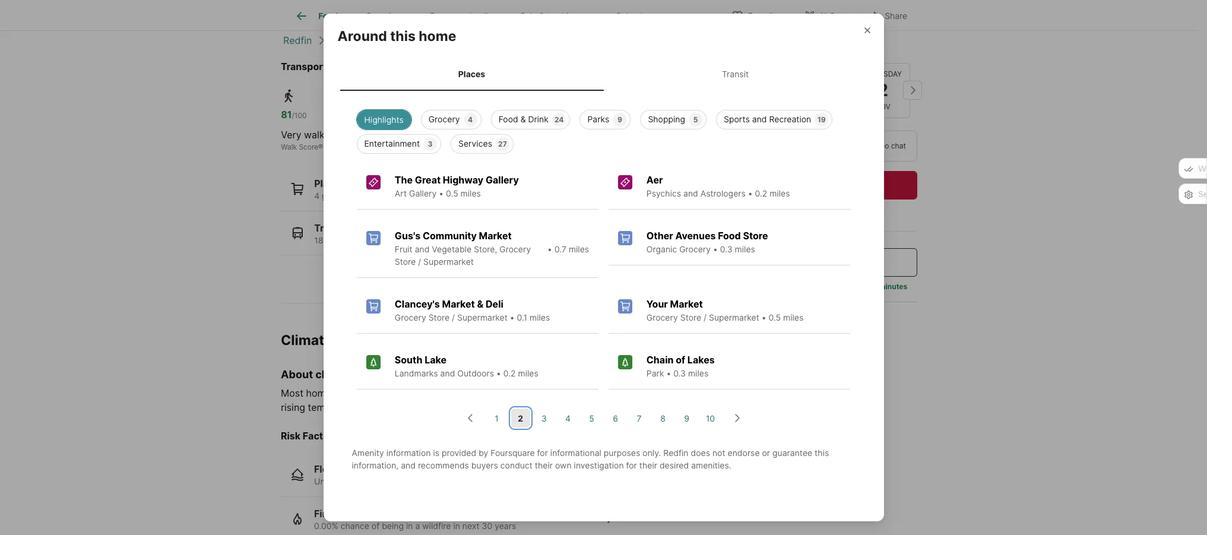 Task type: vqa. For each thing, say whether or not it's contained in the screenshot.
does
yes



Task type: locate. For each thing, give the bounding box(es) containing it.
0 vertical spatial of
[[676, 354, 686, 366]]

24 inside the places 4 groceries, 24 restaurants, 9 parks
[[363, 191, 374, 201]]

amenity
[[352, 448, 384, 458]]

store up lakes at the bottom right of the page
[[681, 313, 702, 323]]

climate
[[316, 368, 354, 381], [614, 388, 646, 399]]

0 vertical spatial 0.5
[[446, 188, 458, 198]]

next inside fire factor - minor 0.00% chance of being in a wildfire in next 30 years
[[463, 521, 480, 531]]

in right flood
[[380, 477, 387, 487]]

1259
[[376, 61, 399, 72]]

87 /100
[[506, 109, 532, 121]]

30 right wildfire
[[482, 521, 493, 531]]

and down information
[[401, 460, 416, 471]]

• inside south lake landmarks and outdoors • 0.2 miles
[[497, 368, 501, 378]]

0 horizontal spatial transit
[[314, 222, 347, 234]]

score
[[299, 143, 318, 152], [422, 143, 441, 152], [522, 143, 541, 152]]

1 horizontal spatial very
[[506, 129, 526, 141]]

4 inside button
[[566, 413, 571, 423]]

ave
[[423, 61, 441, 72]]

• left the "0.1"
[[510, 313, 515, 323]]

®
[[318, 143, 323, 152], [441, 143, 446, 152]]

tour
[[843, 141, 858, 150]]

of right chain
[[676, 354, 686, 366]]

tab list containing places
[[338, 57, 870, 91]]

30 down minimal
[[409, 477, 419, 487]]

supermarket inside clancey's market & deli grocery store / supermarket • 0.1 miles
[[457, 313, 508, 323]]

24 inside food & drink 24
[[555, 115, 564, 124]]

next right wildfire
[[463, 521, 480, 531]]

places inside tab
[[459, 69, 486, 79]]

nov inside thursday 2 nov
[[876, 102, 891, 111]]

miles inside the great highway gallery art gallery • 0.5 miles
[[461, 188, 481, 198]]

risks
[[336, 332, 368, 349], [357, 368, 382, 381]]

list box inside around this home dialog
[[347, 105, 861, 154]]

2 ® from the left
[[441, 143, 446, 152]]

climate up homes
[[316, 368, 354, 381]]

in
[[380, 477, 387, 487], [406, 521, 413, 531], [454, 521, 460, 531]]

0 vertical spatial 4
[[468, 115, 473, 124]]

/100 for 81
[[292, 111, 307, 120]]

sale & tax history tab
[[507, 2, 603, 30]]

1 horizontal spatial redfin
[[664, 448, 689, 458]]

and down the oct
[[753, 114, 767, 124]]

2 horizontal spatial /100
[[518, 111, 532, 120]]

1 vertical spatial 30
[[482, 521, 493, 531]]

tab list
[[281, 0, 671, 30], [338, 57, 870, 91]]

& left deli
[[477, 298, 484, 310]]

1 vertical spatial 5
[[590, 413, 595, 423]]

2 horizontal spatial transit
[[722, 69, 749, 79]]

1 horizontal spatial transit
[[397, 143, 420, 152]]

1 vertical spatial by
[[479, 448, 489, 458]]

81 /100
[[281, 109, 307, 121]]

in right wildfire
[[454, 521, 460, 531]]

grocery down your
[[647, 313, 678, 323]]

1 vertical spatial 0.5
[[769, 313, 781, 323]]

0.2 up free,
[[756, 188, 768, 198]]

3 score from the left
[[522, 143, 541, 152]]

/ inside fruit and vegetable store, grocery store / supermarket
[[418, 257, 421, 267]]

2 vertical spatial factor
[[334, 508, 364, 520]]

1 horizontal spatial 30
[[482, 521, 493, 531]]

to right due
[[704, 388, 713, 399]]

own
[[555, 460, 572, 471]]

redfin down 'feed' link
[[283, 34, 312, 46]]

cancel
[[761, 204, 783, 213]]

grocery inside other avenues food store organic grocery • 0.3 miles
[[680, 244, 711, 254]]

very for very walkable
[[281, 129, 302, 141]]

grocery down the clancey's
[[395, 313, 426, 323]]

0 vertical spatial tab list
[[281, 0, 671, 30]]

and down some
[[371, 402, 388, 414]]

/100 up very bikeable bike score
[[518, 111, 532, 120]]

supermarket down deli
[[457, 313, 508, 323]]

score down walkable
[[299, 143, 318, 152]]

factor right risk at the bottom left of page
[[303, 430, 333, 442]]

near
[[353, 61, 374, 72]]

great
[[415, 174, 441, 186]]

0 vertical spatial 30
[[409, 477, 419, 487]]

very bikeable bike score
[[506, 129, 566, 152]]

factor up flood
[[342, 464, 372, 475]]

3
[[428, 140, 433, 149], [542, 413, 547, 423]]

miles
[[461, 188, 481, 198], [770, 188, 791, 198], [569, 244, 589, 254], [735, 244, 756, 254], [530, 313, 550, 323], [784, 313, 804, 323], [518, 368, 539, 378], [689, 368, 709, 378]]

store inside fruit and vegetable store, grocery store / supermarket
[[395, 257, 416, 267]]

& inside tab
[[540, 11, 545, 21]]

2 nov from the left
[[876, 102, 891, 111]]

2 down "thursday"
[[878, 79, 889, 100]]

by up 'buyers'
[[479, 448, 489, 458]]

• left start
[[762, 313, 767, 323]]

1 horizontal spatial their
[[640, 460, 658, 471]]

1 horizontal spatial nov
[[876, 102, 891, 111]]

store down fruit
[[395, 257, 416, 267]]

None button
[[739, 62, 793, 118], [857, 63, 911, 118], [739, 62, 793, 118], [857, 63, 911, 118]]

2 right 1 button
[[518, 413, 523, 423]]

levels.
[[409, 402, 437, 414]]

• inside the great highway gallery art gallery • 0.5 miles
[[439, 188, 444, 198]]

most homes have some risk of natural disasters, and may be impacted by climate change due to rising temperatures and sea levels.
[[281, 388, 713, 414]]

score inside very walkable walk score ®
[[299, 143, 318, 152]]

2 vertical spatial 4
[[566, 413, 571, 423]]

around
[[338, 28, 387, 44]]

1 vertical spatial this
[[815, 448, 830, 458]]

owl,
[[410, 235, 431, 245]]

property details tab
[[417, 2, 507, 30]]

0.5 inside your market grocery store / supermarket • 0.5 miles
[[769, 313, 781, 323]]

30 inside fire factor - minor 0.00% chance of being in a wildfire in next 30 years
[[482, 521, 493, 531]]

5 inside button
[[590, 413, 595, 423]]

2 vertical spatial 9
[[685, 413, 690, 423]]

1 vertical spatial food
[[718, 230, 741, 242]]

good transit transit score ®
[[397, 129, 453, 152]]

x-out button
[[795, 3, 854, 27]]

1 horizontal spatial 0.3
[[721, 244, 733, 254]]

redfin link
[[283, 34, 312, 46]]

0 horizontal spatial food
[[499, 114, 519, 124]]

1 button
[[487, 409, 507, 428]]

option
[[732, 130, 819, 161]]

factor up 'chance'
[[334, 508, 364, 520]]

favorite
[[748, 10, 780, 20]]

transit left tuesday
[[722, 69, 749, 79]]

2 inside button
[[518, 413, 523, 423]]

grocery inside fruit and vegetable store, grocery store / supermarket
[[500, 244, 531, 254]]

3 right good
[[428, 140, 433, 149]]

® down walkable
[[318, 143, 323, 152]]

miles down lakes at the bottom right of the page
[[689, 368, 709, 378]]

tax
[[547, 11, 559, 21]]

0 horizontal spatial for
[[537, 448, 548, 458]]

food
[[499, 114, 519, 124], [718, 230, 741, 242]]

56 /100
[[397, 109, 424, 121]]

1 horizontal spatial a
[[811, 256, 816, 268]]

1 very from the left
[[281, 129, 302, 141]]

score for transit
[[422, 143, 441, 152]]

2 horizontal spatial market
[[671, 298, 703, 310]]

information
[[387, 448, 431, 458]]

score for bikeable
[[522, 143, 541, 152]]

years inside fire factor - minor 0.00% chance of being in a wildfire in next 30 years
[[495, 521, 516, 531]]

parks
[[433, 191, 455, 201]]

places up 'groceries,'
[[314, 178, 345, 190]]

their down only.
[[640, 460, 658, 471]]

8
[[661, 413, 666, 423]]

1 horizontal spatial 0.5
[[769, 313, 781, 323]]

may
[[520, 388, 539, 399]]

overview tab
[[352, 2, 417, 30]]

impacted
[[556, 388, 597, 399]]

miles inside chain of lakes park • 0.3 miles
[[689, 368, 709, 378]]

their
[[535, 460, 553, 471], [640, 460, 658, 471]]

to left flood
[[347, 477, 355, 487]]

0 horizontal spatial 3
[[428, 140, 433, 149]]

unlikely
[[314, 477, 345, 487]]

5 right 4 button on the left
[[590, 413, 595, 423]]

0 horizontal spatial 9
[[425, 191, 431, 201]]

0 horizontal spatial 24
[[363, 191, 374, 201]]

1 horizontal spatial for
[[627, 460, 637, 471]]

1 nov from the left
[[817, 102, 833, 111]]

1 vertical spatial places
[[314, 178, 345, 190]]

0 horizontal spatial 4
[[314, 191, 320, 201]]

•
[[439, 188, 444, 198], [748, 188, 753, 198], [548, 244, 553, 254], [714, 244, 718, 254], [510, 313, 515, 323], [762, 313, 767, 323], [497, 368, 501, 378], [667, 368, 672, 378]]

0.5 for great
[[446, 188, 458, 198]]

a inside fire factor - minor 0.00% chance of being in a wildfire in next 30 years
[[416, 521, 420, 531]]

/ inside your market grocery store / supermarket • 0.5 miles
[[704, 313, 707, 323]]

to inside flood factor - minimal unlikely to flood in next 30 years
[[347, 477, 355, 487]]

0 horizontal spatial 0.3
[[674, 368, 686, 378]]

0.00%
[[314, 521, 339, 531]]

in right being
[[406, 521, 413, 531]]

store down free,
[[744, 230, 769, 242]]

- inside flood factor - minimal unlikely to flood in next 30 years
[[375, 464, 379, 475]]

bike
[[506, 143, 520, 152]]

® inside good transit transit score ®
[[441, 143, 446, 152]]

0 horizontal spatial /
[[418, 257, 421, 267]]

very up walk
[[281, 129, 302, 141]]

0 vertical spatial factor
[[303, 430, 333, 442]]

nbus
[[434, 235, 457, 245]]

1 horizontal spatial places
[[459, 69, 486, 79]]

places 4 groceries, 24 restaurants, 9 parks
[[314, 178, 455, 201]]

grocery up transit
[[429, 114, 460, 124]]

® inside very walkable walk score ®
[[318, 143, 323, 152]]

0 horizontal spatial 0.2
[[504, 368, 516, 378]]

2 score from the left
[[422, 143, 441, 152]]

0 horizontal spatial climate
[[316, 368, 354, 381]]

supermarket inside your market grocery store / supermarket • 0.5 miles
[[709, 313, 760, 323]]

0 vertical spatial 0.3
[[721, 244, 733, 254]]

chain
[[647, 354, 674, 366]]

supermarket up lakes at the bottom right of the page
[[709, 313, 760, 323]]

0 vertical spatial places
[[459, 69, 486, 79]]

grocery inside clancey's market & deli grocery store / supermarket • 0.1 miles
[[395, 313, 426, 323]]

1 horizontal spatial next
[[463, 521, 480, 531]]

miles right the "0.1"
[[530, 313, 550, 323]]

4 right 3 button
[[566, 413, 571, 423]]

a left wildfire
[[416, 521, 420, 531]]

store
[[744, 230, 769, 242], [395, 257, 416, 267], [429, 313, 450, 323], [681, 313, 702, 323]]

0.2
[[756, 188, 768, 198], [504, 368, 516, 378]]

tuesday
[[750, 69, 782, 78]]

risk
[[390, 388, 406, 399]]

2 inside thursday 2 nov
[[878, 79, 889, 100]]

miles inside clancey's market & deli grocery store / supermarket • 0.1 miles
[[530, 313, 550, 323]]

minimal
[[381, 464, 418, 475]]

in inside flood factor - minimal unlikely to flood in next 30 years
[[380, 477, 387, 487]]

only.
[[643, 448, 661, 458]]

/100 for 87
[[518, 111, 532, 120]]

0.3
[[721, 244, 733, 254], [674, 368, 686, 378]]

information,
[[352, 460, 399, 471]]

miles left an
[[784, 313, 804, 323]]

food inside other avenues food store organic grocery • 0.3 miles
[[718, 230, 741, 242]]

1 /100 from the left
[[292, 111, 307, 120]]

& for food
[[521, 114, 526, 124]]

/100 inside 87 /100
[[518, 111, 532, 120]]

24 right 'groceries,'
[[363, 191, 374, 201]]

gallery down great
[[409, 188, 437, 198]]

0 vertical spatial next
[[389, 477, 406, 487]]

chain of lakes park • 0.3 miles
[[647, 354, 715, 378]]

1 vertical spatial transit
[[397, 143, 420, 152]]

1 vertical spatial factor
[[342, 464, 372, 475]]

0 vertical spatial food
[[499, 114, 519, 124]]

9 right parks
[[618, 115, 623, 124]]

1 horizontal spatial market
[[479, 230, 512, 242]]

1 horizontal spatial -
[[375, 464, 379, 475]]

guarantee
[[773, 448, 813, 458]]

2 horizontal spatial score
[[522, 143, 541, 152]]

sea
[[391, 402, 406, 414]]

grocery down avenues
[[680, 244, 711, 254]]

of down minor
[[372, 521, 380, 531]]

0 horizontal spatial years
[[422, 477, 443, 487]]

1 horizontal spatial score
[[422, 143, 441, 152]]

by up 6 'button'
[[600, 388, 611, 399]]

favorite button
[[722, 3, 790, 27]]

1 vertical spatial of
[[409, 388, 418, 399]]

1 vertical spatial 3
[[542, 413, 547, 423]]

1 score from the left
[[299, 143, 318, 152]]

transit inside transit 18, 29, 31, 5, 5r, 7, n, n-owl, nbus
[[314, 222, 347, 234]]

0.5 left start
[[769, 313, 781, 323]]

9 down great
[[425, 191, 431, 201]]

24 for places
[[363, 191, 374, 201]]

factor for risk
[[303, 430, 333, 442]]

1 horizontal spatial food
[[718, 230, 741, 242]]

flood factor - minimal unlikely to flood in next 30 years
[[314, 464, 443, 487]]

0 horizontal spatial next
[[389, 477, 406, 487]]

• inside chain of lakes park • 0.3 miles
[[667, 368, 672, 378]]

3 /100 from the left
[[518, 111, 532, 120]]

miles right 0.7 on the top
[[569, 244, 589, 254]]

transit inside tab
[[722, 69, 749, 79]]

1 horizontal spatial 3
[[542, 413, 547, 423]]

& right 87
[[521, 114, 526, 124]]

sale
[[520, 11, 537, 21]]

2 horizontal spatial 4
[[566, 413, 571, 423]]

is
[[433, 448, 440, 458]]

risks up some
[[357, 368, 382, 381]]

store inside clancey's market & deli grocery store / supermarket • 0.1 miles
[[429, 313, 450, 323]]

of right risk
[[409, 388, 418, 399]]

0 horizontal spatial 30
[[409, 477, 419, 487]]

transit
[[424, 129, 453, 141]]

market inside your market grocery store / supermarket • 0.5 miles
[[671, 298, 703, 310]]

1 vertical spatial 9
[[425, 191, 431, 201]]

score down transit
[[422, 143, 441, 152]]

tab list inside around this home dialog
[[338, 57, 870, 91]]

- inside fire factor - minor 0.00% chance of being in a wildfire in next 30 years
[[366, 508, 371, 520]]

of inside chain of lakes park • 0.3 miles
[[676, 354, 686, 366]]

schools
[[616, 11, 647, 21]]

risk
[[281, 430, 301, 442]]

1 vertical spatial 0.3
[[674, 368, 686, 378]]

0 vertical spatial a
[[811, 256, 816, 268]]

food down it's
[[718, 230, 741, 242]]

0.5 inside the great highway gallery art gallery • 0.5 miles
[[446, 188, 458, 198]]

/100 inside 81 /100
[[292, 111, 307, 120]]

5,
[[356, 235, 363, 245]]

places for places 4 groceries, 24 restaurants, 9 parks
[[314, 178, 345, 190]]

5 right shopping
[[694, 115, 698, 124]]

miles down the highway
[[461, 188, 481, 198]]

0 vertical spatial 24
[[555, 115, 564, 124]]

nov down "thursday"
[[876, 102, 891, 111]]

1 horizontal spatial 2
[[878, 79, 889, 100]]

/100 for 56
[[409, 111, 424, 120]]

1 vertical spatial tab list
[[338, 57, 870, 91]]

1 vertical spatial 4
[[314, 191, 320, 201]]

2 /100 from the left
[[409, 111, 424, 120]]

& for sale
[[540, 11, 545, 21]]

list box
[[347, 105, 861, 154]]

0 vertical spatial 2
[[878, 79, 889, 100]]

factor inside flood factor - minimal unlikely to flood in next 30 years
[[342, 464, 372, 475]]

list box containing grocery
[[347, 105, 861, 154]]

0 horizontal spatial 0.5
[[446, 188, 458, 198]]

• inside aer psychics and astrologers • 0.2 miles
[[748, 188, 753, 198]]

0 horizontal spatial 5
[[590, 413, 595, 423]]

24 up "bikeable"
[[555, 115, 564, 124]]

2 horizontal spatial of
[[676, 354, 686, 366]]

4
[[468, 115, 473, 124], [314, 191, 320, 201], [566, 413, 571, 423]]

- left minor
[[366, 508, 371, 520]]

outdoors
[[458, 368, 494, 378]]

1 vertical spatial next
[[463, 521, 480, 531]]

next down minimal
[[389, 477, 406, 487]]

0 horizontal spatial ®
[[318, 143, 323, 152]]

• right the outdoors on the bottom
[[497, 368, 501, 378]]

climate up 7
[[614, 388, 646, 399]]

0.3 down it's
[[721, 244, 733, 254]]

it's
[[732, 204, 742, 213]]

• down avenues
[[714, 244, 718, 254]]

transit
[[722, 69, 749, 79], [397, 143, 420, 152], [314, 222, 347, 234]]

and down lake
[[441, 368, 455, 378]]

0 horizontal spatial market
[[442, 298, 475, 310]]

schedule
[[793, 179, 836, 191]]

0 horizontal spatial score
[[299, 143, 318, 152]]

2 horizontal spatial in
[[454, 521, 460, 531]]

transit for transit
[[722, 69, 749, 79]]

other avenues food store organic grocery • 0.3 miles
[[647, 230, 769, 254]]

park
[[647, 368, 665, 378]]

of inside most homes have some risk of natural disasters, and may be impacted by climate change due to rising temperatures and sea levels.
[[409, 388, 418, 399]]

south lake landmarks and outdoors • 0.2 miles
[[395, 354, 539, 378]]

1 vertical spatial to
[[347, 477, 355, 487]]

7
[[637, 413, 642, 423]]

transit up 29,
[[314, 222, 347, 234]]

0 vertical spatial -
[[375, 464, 379, 475]]

/ down owl, at the left of page
[[418, 257, 421, 267]]

0 horizontal spatial very
[[281, 129, 302, 141]]

/100 inside 56 /100
[[409, 111, 424, 120]]

gallery down bike
[[486, 174, 519, 186]]

share button
[[859, 3, 918, 27]]

score inside very bikeable bike score
[[522, 143, 541, 152]]

0 vertical spatial to
[[704, 388, 713, 399]]

grocery right store,
[[500, 244, 531, 254]]

0 vertical spatial gallery
[[486, 174, 519, 186]]

disasters,
[[454, 388, 498, 399]]

0 horizontal spatial in
[[380, 477, 387, 487]]

0 horizontal spatial a
[[416, 521, 420, 531]]

places inside the places 4 groceries, 24 restaurants, 9 parks
[[314, 178, 345, 190]]

market inside clancey's market & deli grocery store / supermarket • 0.1 miles
[[442, 298, 475, 310]]

market left deli
[[442, 298, 475, 310]]

a inside button
[[811, 256, 816, 268]]

places
[[459, 69, 486, 79], [314, 178, 345, 190]]

and right fruit
[[415, 244, 430, 254]]

1 horizontal spatial to
[[704, 388, 713, 399]]

gallery
[[486, 174, 519, 186], [409, 188, 437, 198]]

1 vertical spatial &
[[521, 114, 526, 124]]

0.5 down the highway
[[446, 188, 458, 198]]

0 horizontal spatial /100
[[292, 111, 307, 120]]

2 button
[[511, 409, 530, 428]]

/ up lakes at the bottom right of the page
[[704, 313, 707, 323]]

• down great
[[439, 188, 444, 198]]

chance
[[341, 521, 369, 531]]

food up 27
[[499, 114, 519, 124]]

4 left 'groceries,'
[[314, 191, 320, 201]]

0 horizontal spatial nov
[[817, 102, 833, 111]]

miles down free,
[[735, 244, 756, 254]]

Nov button
[[798, 63, 852, 118]]

4 up services
[[468, 115, 473, 124]]

very up bike
[[506, 129, 526, 141]]

nov up 19
[[817, 102, 833, 111]]

/ inside clancey's market & deli grocery store / supermarket • 0.1 miles
[[452, 313, 455, 323]]

2 horizontal spatial &
[[540, 11, 545, 21]]

risks up about climate risks
[[336, 332, 368, 349]]

2 very from the left
[[506, 129, 526, 141]]

- for minimal
[[375, 464, 379, 475]]

score inside good transit transit score ®
[[422, 143, 441, 152]]

very inside very bikeable bike score
[[506, 129, 526, 141]]

foursquare
[[491, 448, 535, 458]]

0.3 inside other avenues food store organic grocery • 0.3 miles
[[721, 244, 733, 254]]

factor inside fire factor - minor 0.00% chance of being in a wildfire in next 30 years
[[334, 508, 364, 520]]

1 ® from the left
[[318, 143, 323, 152]]

grocery inside your market grocery store / supermarket • 0.5 miles
[[647, 313, 678, 323]]

services
[[459, 138, 493, 149]]

/100 up good
[[409, 111, 424, 120]]

- up flood
[[375, 464, 379, 475]]

very inside very walkable walk score ®
[[281, 129, 302, 141]]

0 vertical spatial 5
[[694, 115, 698, 124]]

9 inside the places 4 groceries, 24 restaurants, 9 parks
[[425, 191, 431, 201]]

places right ave
[[459, 69, 486, 79]]

0 horizontal spatial by
[[479, 448, 489, 458]]

home
[[419, 28, 457, 44]]

transit tab
[[604, 59, 868, 89]]

• right the park
[[667, 368, 672, 378]]

1 horizontal spatial /100
[[409, 111, 424, 120]]

redfin up desired
[[664, 448, 689, 458]]

1 horizontal spatial 9
[[618, 115, 623, 124]]

9 inside button
[[685, 413, 690, 423]]

an
[[820, 313, 831, 324]]

for right foursquare
[[537, 448, 548, 458]]

supermarket
[[424, 257, 474, 267], [457, 313, 508, 323], [709, 313, 760, 323]]

4 inside the places 4 groceries, 24 restaurants, 9 parks
[[314, 191, 320, 201]]

market right your
[[671, 298, 703, 310]]

9 right 8 button
[[685, 413, 690, 423]]

have
[[339, 388, 360, 399]]

minor
[[373, 508, 400, 520]]

2
[[878, 79, 889, 100], [518, 413, 523, 423]]

transit down good
[[397, 143, 420, 152]]

x-out
[[821, 10, 844, 20]]

• up free,
[[748, 188, 753, 198]]

0 vertical spatial transit
[[722, 69, 749, 79]]

/ up south lake landmarks and outdoors • 0.2 miles
[[452, 313, 455, 323]]

0 vertical spatial climate
[[316, 368, 354, 381]]

supermarket inside fruit and vegetable store, grocery store / supermarket
[[424, 257, 474, 267]]

0.2 up most homes have some risk of natural disasters, and may be impacted by climate change due to rising temperatures and sea levels.
[[504, 368, 516, 378]]



Task type: describe. For each thing, give the bounding box(es) containing it.
30 inside flood factor - minimal unlikely to flood in next 30 years
[[409, 477, 419, 487]]

schools tab
[[603, 2, 661, 30]]

oct
[[759, 102, 774, 111]]

ask a question
[[791, 256, 859, 268]]

0.5 for market
[[769, 313, 781, 323]]

• left 0.7 on the top
[[548, 244, 553, 254]]

climate
[[281, 332, 333, 349]]

very walkable walk score ®
[[281, 129, 344, 152]]

next inside flood factor - minimal unlikely to flood in next 30 years
[[389, 477, 406, 487]]

video
[[872, 141, 890, 150]]

amenities.
[[692, 460, 732, 471]]

art
[[395, 188, 407, 198]]

10 button
[[701, 409, 720, 428]]

® for transit
[[441, 143, 446, 152]]

investigation
[[574, 460, 624, 471]]

6
[[613, 413, 618, 423]]

8 button
[[654, 409, 673, 428]]

fruit
[[395, 244, 413, 254]]

0 vertical spatial risks
[[336, 332, 368, 349]]

california link
[[331, 34, 374, 46]]

or
[[763, 448, 771, 458]]

recommends
[[418, 460, 469, 471]]

0 horizontal spatial gallery
[[409, 188, 437, 198]]

1 their from the left
[[535, 460, 553, 471]]

2 their from the left
[[640, 460, 658, 471]]

41st
[[401, 61, 421, 72]]

lakes
[[688, 354, 715, 366]]

natural
[[421, 388, 452, 399]]

question
[[818, 256, 859, 268]]

to inside most homes have some risk of natural disasters, and may be impacted by climate change due to rising temperatures and sea levels.
[[704, 388, 713, 399]]

1 horizontal spatial 5
[[694, 115, 698, 124]]

• inside your market grocery store / supermarket • 0.5 miles
[[762, 313, 767, 323]]

redfin inside amenity information is provided by foursquare for informational purposes only. redfin does not endorse or guarantee this information, and recommends buyers conduct their own investigation for their desired amenities.
[[664, 448, 689, 458]]

fruit and vegetable store, grocery store / supermarket
[[395, 244, 531, 267]]

aer psychics and astrologers • 0.2 miles
[[647, 174, 791, 198]]

3 button
[[535, 409, 554, 428]]

0 vertical spatial this
[[390, 28, 416, 44]]

south
[[395, 354, 423, 366]]

history
[[562, 11, 589, 21]]

places tab
[[340, 59, 604, 89]]

minutes
[[880, 282, 908, 291]]

clancey's
[[395, 298, 440, 310]]

risk factor
[[281, 430, 333, 442]]

desired
[[660, 460, 689, 471]]

n,
[[389, 235, 398, 245]]

0.3 inside chain of lakes park • 0.3 miles
[[674, 368, 686, 378]]

score for walkable
[[299, 143, 318, 152]]

avenues
[[676, 230, 716, 242]]

fire
[[314, 508, 332, 520]]

thursday
[[865, 69, 903, 78]]

factor for flood
[[342, 464, 372, 475]]

provided
[[442, 448, 477, 458]]

temperatures
[[308, 402, 368, 414]]

start
[[794, 313, 817, 324]]

and inside amenity information is provided by foursquare for informational purposes only. redfin does not endorse or guarantee this information, and recommends buyers conduct their own investigation for their desired amenities.
[[401, 460, 416, 471]]

by inside most homes have some risk of natural disasters, and may be impacted by climate change due to rising temperatures and sea levels.
[[600, 388, 611, 399]]

sports and recreation
[[724, 114, 812, 124]]

factor for fire
[[334, 508, 364, 520]]

and inside south lake landmarks and outdoors • 0.2 miles
[[441, 368, 455, 378]]

psychics
[[647, 188, 682, 198]]

miles inside south lake landmarks and outdoors • 0.2 miles
[[518, 368, 539, 378]]

1 vertical spatial risks
[[357, 368, 382, 381]]

endorse
[[728, 448, 760, 458]]

highway
[[443, 174, 484, 186]]

1 horizontal spatial 4
[[468, 115, 473, 124]]

and inside fruit and vegetable store, grocery store / supermarket
[[415, 244, 430, 254]]

and left may
[[501, 388, 517, 399]]

1 horizontal spatial in
[[406, 521, 413, 531]]

highlights
[[365, 115, 404, 125]]

be
[[541, 388, 553, 399]]

transit for transit 18, 29, 31, 5, 5r, 7, n, n-owl, nbus
[[314, 222, 347, 234]]

- for minor
[[366, 508, 371, 520]]

share
[[885, 10, 908, 20]]

conduct
[[501, 460, 533, 471]]

transit inside good transit transit score ®
[[397, 143, 420, 152]]

miles inside your market grocery store / supermarket • 0.5 miles
[[784, 313, 804, 323]]

nov inside button
[[817, 102, 833, 111]]

start an offer
[[794, 313, 856, 324]]

transit 18, 29, 31, 5, 5r, 7, n, n-owl, nbus
[[314, 222, 457, 245]]

19
[[818, 115, 826, 124]]

the great highway gallery art gallery • 0.5 miles
[[395, 174, 519, 198]]

9 button
[[678, 409, 697, 428]]

shopping
[[648, 114, 686, 124]]

being
[[382, 521, 404, 531]]

this inside amenity information is provided by foursquare for informational purposes only. redfin does not endorse or guarantee this information, and recommends buyers conduct their own investigation for their desired amenities.
[[815, 448, 830, 458]]

around this home element
[[338, 13, 471, 45]]

24 for food
[[555, 115, 564, 124]]

9 inside list box
[[618, 115, 623, 124]]

® for walkable
[[318, 143, 323, 152]]

• inside other avenues food store organic grocery • 0.3 miles
[[714, 244, 718, 254]]

supermarket for &
[[457, 313, 508, 323]]

flood
[[314, 464, 340, 475]]

miles inside other avenues food store organic grocery • 0.3 miles
[[735, 244, 756, 254]]

san francisco
[[393, 34, 456, 46]]

offer
[[833, 313, 856, 324]]

amenity information is provided by foursquare for informational purposes only. redfin does not endorse or guarantee this information, and recommends buyers conduct their own investigation for their desired amenities.
[[352, 448, 830, 471]]

transportation
[[281, 61, 351, 72]]

and inside aer psychics and astrologers • 0.2 miles
[[684, 188, 699, 198]]

flood
[[358, 477, 378, 487]]

feed
[[319, 11, 338, 21]]

store inside other avenues food store organic grocery • 0.3 miles
[[744, 230, 769, 242]]

market for clancey's market & deli
[[442, 298, 475, 310]]

0.1
[[517, 313, 528, 323]]

tab list containing feed
[[281, 0, 671, 30]]

5r,
[[365, 235, 378, 245]]

& inside clancey's market & deli grocery store / supermarket • 0.1 miles
[[477, 298, 484, 310]]

store inside your market grocery store / supermarket • 0.5 miles
[[681, 313, 702, 323]]

next image
[[904, 81, 923, 100]]

1 vertical spatial for
[[627, 460, 637, 471]]

anytime
[[785, 204, 812, 213]]

• inside clancey's market & deli grocery store / supermarket • 0.1 miles
[[510, 313, 515, 323]]

tour via video chat list box
[[732, 130, 918, 161]]

supermarket for vegetable
[[424, 257, 474, 267]]

of inside fire factor - minor 0.00% chance of being in a wildfire in next 30 years
[[372, 521, 380, 531]]

aer
[[647, 174, 663, 186]]

rising
[[281, 402, 305, 414]]

climate inside most homes have some risk of natural disasters, and may be impacted by climate change due to rising temperatures and sea levels.
[[614, 388, 646, 399]]

around this home dialog
[[324, 13, 884, 522]]

clancey's market & deli grocery store / supermarket • 0.1 miles
[[395, 298, 550, 323]]

about climate risks
[[281, 368, 382, 381]]

x-
[[821, 10, 830, 20]]

free,
[[744, 204, 759, 213]]

informational
[[551, 448, 602, 458]]

store,
[[474, 244, 498, 254]]

10
[[706, 413, 715, 423]]

0.2 inside south lake landmarks and outdoors • 0.2 miles
[[504, 368, 516, 378]]

market for your market
[[671, 298, 703, 310]]

very for very bikeable
[[506, 129, 526, 141]]

/ for and
[[418, 257, 421, 267]]

organic
[[647, 244, 677, 254]]

wildfire
[[423, 521, 451, 531]]

groceries,
[[322, 191, 361, 201]]

years inside flood factor - minimal unlikely to flood in next 30 years
[[422, 477, 443, 487]]

n-
[[400, 235, 410, 245]]

sports
[[724, 114, 750, 124]]

0.2 inside aer psychics and astrologers • 0.2 miles
[[756, 188, 768, 198]]

good
[[397, 129, 421, 141]]

francisco
[[412, 34, 456, 46]]

0 vertical spatial redfin
[[283, 34, 312, 46]]

3 inside 3 button
[[542, 413, 547, 423]]

27
[[499, 140, 507, 149]]

overview
[[366, 11, 403, 21]]

recreation
[[770, 114, 812, 124]]

drink
[[528, 114, 549, 124]]

by inside amenity information is provided by foursquare for informational purposes only. redfin does not endorse or guarantee this information, and recommends buyers conduct their own investigation for their desired amenities.
[[479, 448, 489, 458]]

miles inside aer psychics and astrologers • 0.2 miles
[[770, 188, 791, 198]]

lake
[[425, 354, 447, 366]]

places for places
[[459, 69, 486, 79]]

/ for market
[[452, 313, 455, 323]]

31,
[[343, 235, 354, 245]]

0 vertical spatial 3
[[428, 140, 433, 149]]

18,
[[314, 235, 326, 245]]



